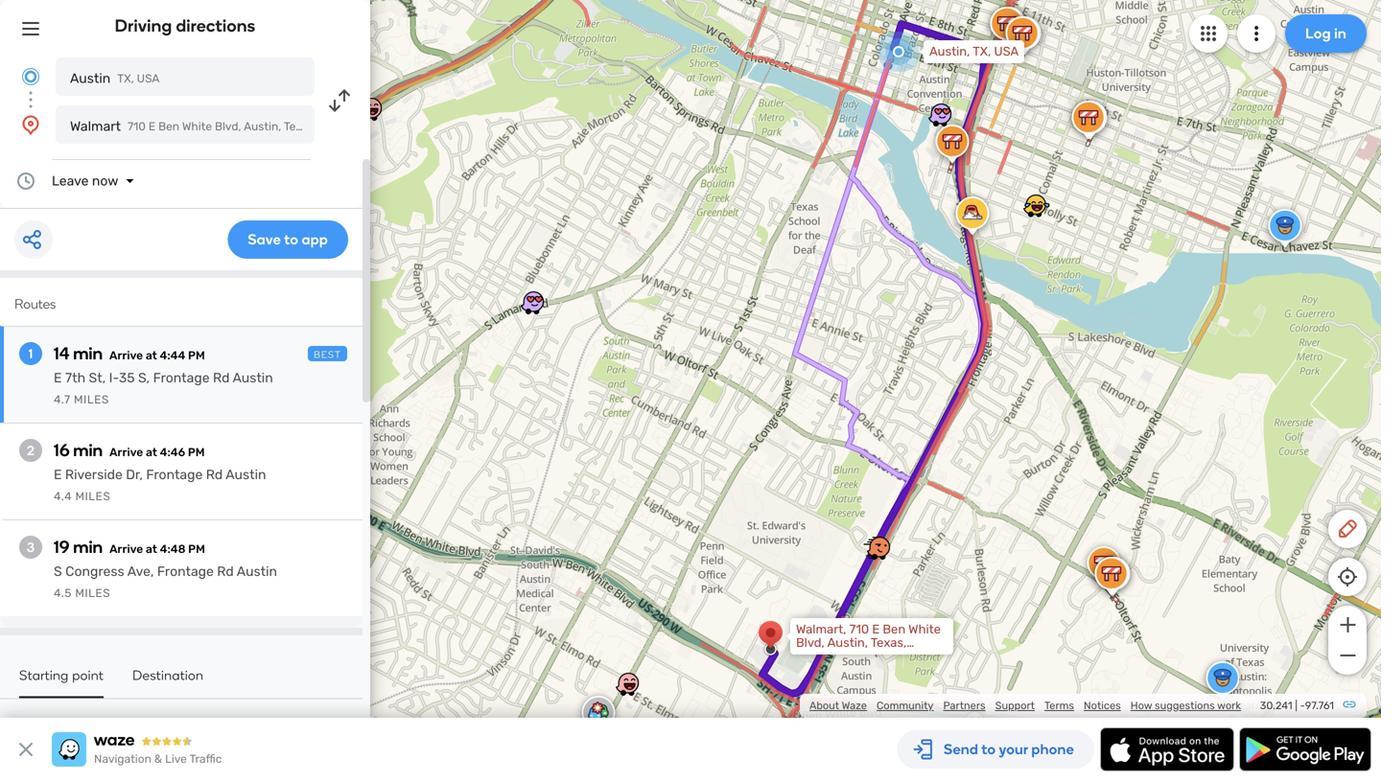 Task type: vqa. For each thing, say whether or not it's contained in the screenshot.
"73.881"
no



Task type: locate. For each thing, give the bounding box(es) containing it.
2 vertical spatial miles
[[75, 587, 110, 600]]

at for 14 min
[[146, 349, 157, 363]]

tx,
[[973, 44, 991, 59], [117, 72, 134, 85]]

19
[[54, 537, 70, 558]]

miles inside e riverside dr, frontage rd austin 4.4 miles
[[75, 490, 111, 504]]

16 min arrive at 4:46 pm
[[54, 440, 205, 461]]

0 vertical spatial arrive
[[109, 349, 143, 363]]

arrive
[[109, 349, 143, 363], [109, 446, 143, 459], [109, 543, 143, 556]]

-
[[1300, 700, 1305, 713]]

e up 4.4
[[54, 467, 62, 483]]

2 vertical spatial austin,
[[827, 636, 868, 651]]

walmart, 710 e ben white blvd, austin, texas, united states
[[796, 623, 941, 664]]

blvd, inside walmart 710 e ben white blvd, austin, texas, united states
[[215, 120, 241, 133]]

0 horizontal spatial tx,
[[117, 72, 134, 85]]

frontage for 16 min
[[146, 467, 203, 483]]

1 horizontal spatial tx,
[[973, 44, 991, 59]]

austin, inside walmart 710 e ben white blvd, austin, texas, united states
[[244, 120, 281, 133]]

miles down st,
[[74, 393, 109, 407]]

min
[[73, 343, 103, 364], [73, 440, 103, 461], [73, 537, 103, 558]]

1 vertical spatial arrive
[[109, 446, 143, 459]]

ave,
[[127, 564, 154, 580]]

st,
[[89, 370, 106, 386]]

white inside walmart, 710 e ben white blvd, austin, texas, united states
[[909, 623, 941, 637]]

1 horizontal spatial united
[[796, 649, 835, 664]]

waze
[[842, 700, 867, 713]]

0 vertical spatial ben
[[158, 120, 179, 133]]

4:48
[[160, 543, 186, 556]]

texas,
[[284, 120, 317, 133], [871, 636, 907, 651]]

usa inside austin tx, usa
[[137, 72, 160, 85]]

0 vertical spatial at
[[146, 349, 157, 363]]

1 vertical spatial pm
[[188, 446, 205, 459]]

1 vertical spatial states
[[838, 649, 875, 664]]

710
[[128, 120, 146, 133], [850, 623, 869, 637]]

usa
[[994, 44, 1019, 59], [137, 72, 160, 85]]

community link
[[877, 700, 934, 713]]

0 horizontal spatial united
[[320, 120, 355, 133]]

710 inside walmart, 710 e ben white blvd, austin, texas, united states
[[850, 623, 869, 637]]

states inside walmart 710 e ben white blvd, austin, texas, united states
[[358, 120, 393, 133]]

0 horizontal spatial texas,
[[284, 120, 317, 133]]

miles
[[74, 393, 109, 407], [75, 490, 111, 504], [75, 587, 110, 600]]

at left 4:46
[[146, 446, 157, 459]]

0 vertical spatial tx,
[[973, 44, 991, 59]]

ben inside walmart 710 e ben white blvd, austin, texas, united states
[[158, 120, 179, 133]]

destination button
[[132, 668, 204, 697]]

arrive up dr,
[[109, 446, 143, 459]]

min for 19 min
[[73, 537, 103, 558]]

dr,
[[126, 467, 143, 483]]

austin inside s congress ave, frontage rd austin 4.5 miles
[[237, 564, 277, 580]]

0 horizontal spatial austin,
[[244, 120, 281, 133]]

0 horizontal spatial white
[[182, 120, 212, 133]]

about
[[810, 700, 839, 713]]

pm inside 19 min arrive at 4:48 pm
[[188, 543, 205, 556]]

routes
[[14, 296, 56, 312]]

1 vertical spatial miles
[[75, 490, 111, 504]]

1 vertical spatial frontage
[[146, 467, 203, 483]]

rd inside e riverside dr, frontage rd austin 4.4 miles
[[206, 467, 223, 483]]

terms link
[[1045, 700, 1074, 713]]

pm right 4:46
[[188, 446, 205, 459]]

texas, for walmart
[[284, 120, 317, 133]]

0 vertical spatial miles
[[74, 393, 109, 407]]

blvd, for walmart
[[215, 120, 241, 133]]

how suggestions work link
[[1131, 700, 1241, 713]]

blvd, inside walmart, 710 e ben white blvd, austin, texas, united states
[[796, 636, 825, 651]]

blvd,
[[215, 120, 241, 133], [796, 636, 825, 651]]

rd
[[213, 370, 230, 386], [206, 467, 223, 483], [217, 564, 234, 580]]

at inside 14 min arrive at 4:44 pm
[[146, 349, 157, 363]]

e inside walmart, 710 e ben white blvd, austin, texas, united states
[[872, 623, 880, 637]]

1 horizontal spatial white
[[909, 623, 941, 637]]

miles down riverside
[[75, 490, 111, 504]]

walmart,
[[796, 623, 846, 637]]

live
[[165, 753, 187, 766]]

pencil image
[[1336, 518, 1359, 541]]

3 arrive from the top
[[109, 543, 143, 556]]

710 right walmart,
[[850, 623, 869, 637]]

united for walmart
[[320, 120, 355, 133]]

e right walmart,
[[872, 623, 880, 637]]

austin,
[[929, 44, 970, 59], [244, 120, 281, 133], [827, 636, 868, 651]]

710 inside walmart 710 e ben white blvd, austin, texas, united states
[[128, 120, 146, 133]]

1 min from the top
[[73, 343, 103, 364]]

usa for austin,
[[994, 44, 1019, 59]]

texas, inside walmart 710 e ben white blvd, austin, texas, united states
[[284, 120, 317, 133]]

1 horizontal spatial usa
[[994, 44, 1019, 59]]

e inside e 7th st, i-35 s, frontage rd austin 4.7 miles
[[54, 370, 62, 386]]

arrive inside "16 min arrive at 4:46 pm"
[[109, 446, 143, 459]]

2 vertical spatial at
[[146, 543, 157, 556]]

ben right walmart,
[[883, 623, 906, 637]]

4:46
[[160, 446, 185, 459]]

rd right ave,
[[217, 564, 234, 580]]

arrive up 35
[[109, 349, 143, 363]]

ben for walmart
[[158, 120, 179, 133]]

rd inside s congress ave, frontage rd austin 4.5 miles
[[217, 564, 234, 580]]

x image
[[14, 739, 37, 762]]

1 at from the top
[[146, 349, 157, 363]]

0 vertical spatial pm
[[188, 349, 205, 363]]

1 vertical spatial rd
[[206, 467, 223, 483]]

united inside walmart, 710 e ben white blvd, austin, texas, united states
[[796, 649, 835, 664]]

710 right 'walmart' on the top left of page
[[128, 120, 146, 133]]

1 vertical spatial min
[[73, 440, 103, 461]]

2 arrive from the top
[[109, 446, 143, 459]]

1 horizontal spatial texas,
[[871, 636, 907, 651]]

frontage
[[153, 370, 210, 386], [146, 467, 203, 483], [157, 564, 214, 580]]

0 vertical spatial usa
[[994, 44, 1019, 59]]

1 horizontal spatial ben
[[883, 623, 906, 637]]

min up riverside
[[73, 440, 103, 461]]

ben down austin tx, usa
[[158, 120, 179, 133]]

0 vertical spatial blvd,
[[215, 120, 241, 133]]

2 min from the top
[[73, 440, 103, 461]]

1 vertical spatial united
[[796, 649, 835, 664]]

at inside 19 min arrive at 4:48 pm
[[146, 543, 157, 556]]

miles down congress
[[75, 587, 110, 600]]

2
[[27, 443, 35, 459]]

frontage down '4:48'
[[157, 564, 214, 580]]

arrive inside 19 min arrive at 4:48 pm
[[109, 543, 143, 556]]

1 vertical spatial 710
[[850, 623, 869, 637]]

2 vertical spatial pm
[[188, 543, 205, 556]]

1 vertical spatial tx,
[[117, 72, 134, 85]]

texas, inside walmart, 710 e ben white blvd, austin, texas, united states
[[871, 636, 907, 651]]

rd right s,
[[213, 370, 230, 386]]

rd inside e 7th st, i-35 s, frontage rd austin 4.7 miles
[[213, 370, 230, 386]]

&
[[154, 753, 162, 766]]

1 vertical spatial usa
[[137, 72, 160, 85]]

location image
[[19, 113, 42, 136]]

0 vertical spatial austin,
[[929, 44, 970, 59]]

ben inside walmart, 710 e ben white blvd, austin, texas, united states
[[883, 623, 906, 637]]

pm inside "16 min arrive at 4:46 pm"
[[188, 446, 205, 459]]

support link
[[995, 700, 1035, 713]]

e
[[149, 120, 156, 133], [54, 370, 62, 386], [54, 467, 62, 483], [872, 623, 880, 637]]

0 vertical spatial rd
[[213, 370, 230, 386]]

2 vertical spatial min
[[73, 537, 103, 558]]

2 horizontal spatial austin,
[[929, 44, 970, 59]]

rd for 19 min
[[217, 564, 234, 580]]

0 horizontal spatial usa
[[137, 72, 160, 85]]

work
[[1217, 700, 1241, 713]]

destination
[[132, 668, 204, 684]]

driving
[[115, 15, 172, 36]]

e riverside dr, frontage rd austin 4.4 miles
[[54, 467, 266, 504]]

30.241
[[1260, 700, 1293, 713]]

2 vertical spatial arrive
[[109, 543, 143, 556]]

at inside "16 min arrive at 4:46 pm"
[[146, 446, 157, 459]]

|
[[1295, 700, 1298, 713]]

4.5
[[54, 587, 72, 600]]

terms
[[1045, 700, 1074, 713]]

s congress ave, frontage rd austin 4.5 miles
[[54, 564, 277, 600]]

states inside walmart, 710 e ben white blvd, austin, texas, united states
[[838, 649, 875, 664]]

usa for austin
[[137, 72, 160, 85]]

1 vertical spatial at
[[146, 446, 157, 459]]

2 vertical spatial frontage
[[157, 564, 214, 580]]

partners
[[943, 700, 986, 713]]

1 horizontal spatial blvd,
[[796, 636, 825, 651]]

frontage down the 4:44
[[153, 370, 210, 386]]

1 horizontal spatial 710
[[850, 623, 869, 637]]

austin
[[70, 71, 110, 86], [233, 370, 273, 386], [226, 467, 266, 483], [237, 564, 277, 580]]

0 vertical spatial united
[[320, 120, 355, 133]]

rd for 16 min
[[206, 467, 223, 483]]

1
[[28, 346, 33, 362]]

4.4
[[54, 490, 72, 504]]

arrive inside 14 min arrive at 4:44 pm
[[109, 349, 143, 363]]

0 horizontal spatial ben
[[158, 120, 179, 133]]

1 horizontal spatial austin,
[[827, 636, 868, 651]]

pm right '4:48'
[[188, 543, 205, 556]]

starting point
[[19, 668, 104, 684]]

3 min from the top
[[73, 537, 103, 558]]

suggestions
[[1155, 700, 1215, 713]]

at left the 4:44
[[146, 349, 157, 363]]

0 horizontal spatial 710
[[128, 120, 146, 133]]

min up congress
[[73, 537, 103, 558]]

3 at from the top
[[146, 543, 157, 556]]

frontage inside e riverside dr, frontage rd austin 4.4 miles
[[146, 467, 203, 483]]

texas, for walmart,
[[871, 636, 907, 651]]

0 vertical spatial frontage
[[153, 370, 210, 386]]

1 vertical spatial ben
[[883, 623, 906, 637]]

white inside walmart 710 e ben white blvd, austin, texas, united states
[[182, 120, 212, 133]]

miles for 19 min
[[75, 587, 110, 600]]

1 vertical spatial blvd,
[[796, 636, 825, 651]]

s
[[54, 564, 62, 580]]

35
[[119, 370, 135, 386]]

united
[[320, 120, 355, 133], [796, 649, 835, 664]]

arrive up ave,
[[109, 543, 143, 556]]

support
[[995, 700, 1035, 713]]

arrive for 19 min
[[109, 543, 143, 556]]

1 vertical spatial austin,
[[244, 120, 281, 133]]

1 vertical spatial white
[[909, 623, 941, 637]]

arrive for 14 min
[[109, 349, 143, 363]]

min up st,
[[73, 343, 103, 364]]

i-
[[109, 370, 119, 386]]

0 vertical spatial 710
[[128, 120, 146, 133]]

min for 16 min
[[73, 440, 103, 461]]

rd right dr,
[[206, 467, 223, 483]]

austin, for walmart,
[[827, 636, 868, 651]]

2 vertical spatial rd
[[217, 564, 234, 580]]

0 vertical spatial states
[[358, 120, 393, 133]]

pm
[[188, 349, 205, 363], [188, 446, 205, 459], [188, 543, 205, 556]]

e right 'walmart' on the top left of page
[[149, 120, 156, 133]]

states
[[358, 120, 393, 133], [838, 649, 875, 664]]

0 vertical spatial white
[[182, 120, 212, 133]]

e left the 7th on the left of page
[[54, 370, 62, 386]]

at left '4:48'
[[146, 543, 157, 556]]

current location image
[[19, 65, 42, 88]]

frontage down 4:46
[[146, 467, 203, 483]]

miles inside s congress ave, frontage rd austin 4.5 miles
[[75, 587, 110, 600]]

pm inside 14 min arrive at 4:44 pm
[[188, 349, 205, 363]]

0 horizontal spatial states
[[358, 120, 393, 133]]

1 arrive from the top
[[109, 349, 143, 363]]

at
[[146, 349, 157, 363], [146, 446, 157, 459], [146, 543, 157, 556]]

austin, inside walmart, 710 e ben white blvd, austin, texas, united states
[[827, 636, 868, 651]]

clock image
[[14, 170, 37, 193]]

frontage inside s congress ave, frontage rd austin 4.5 miles
[[157, 564, 214, 580]]

min for 14 min
[[73, 343, 103, 364]]

pm right the 4:44
[[188, 349, 205, 363]]

leave now
[[52, 173, 118, 189]]

0 vertical spatial min
[[73, 343, 103, 364]]

austin inside e riverside dr, frontage rd austin 4.4 miles
[[226, 467, 266, 483]]

ben
[[158, 120, 179, 133], [883, 623, 906, 637]]

austin, tx, usa
[[929, 44, 1019, 59]]

starting
[[19, 668, 69, 684]]

at for 19 min
[[146, 543, 157, 556]]

white
[[182, 120, 212, 133], [909, 623, 941, 637]]

1 vertical spatial texas,
[[871, 636, 907, 651]]

walmart
[[70, 118, 121, 134]]

0 horizontal spatial blvd,
[[215, 120, 241, 133]]

united inside walmart 710 e ben white blvd, austin, texas, united states
[[320, 120, 355, 133]]

white for walmart
[[182, 120, 212, 133]]

1 horizontal spatial states
[[838, 649, 875, 664]]

0 vertical spatial texas,
[[284, 120, 317, 133]]

tx, inside austin tx, usa
[[117, 72, 134, 85]]

best
[[314, 349, 341, 361]]

s,
[[138, 370, 150, 386]]

2 at from the top
[[146, 446, 157, 459]]



Task type: describe. For each thing, give the bounding box(es) containing it.
leave
[[52, 173, 89, 189]]

partners link
[[943, 700, 986, 713]]

driving directions
[[115, 15, 256, 36]]

frontage for 19 min
[[157, 564, 214, 580]]

starting point button
[[19, 668, 104, 699]]

austin inside e 7th st, i-35 s, frontage rd austin 4.7 miles
[[233, 370, 273, 386]]

miles for 16 min
[[75, 490, 111, 504]]

white for walmart,
[[909, 623, 941, 637]]

e inside walmart 710 e ben white blvd, austin, texas, united states
[[149, 120, 156, 133]]

7th
[[65, 370, 85, 386]]

arrive for 16 min
[[109, 446, 143, 459]]

link image
[[1342, 697, 1357, 713]]

pm for 16 min
[[188, 446, 205, 459]]

710 for walmart
[[128, 120, 146, 133]]

austin, for walmart
[[244, 120, 281, 133]]

miles inside e 7th st, i-35 s, frontage rd austin 4.7 miles
[[74, 393, 109, 407]]

austin tx, usa
[[70, 71, 160, 86]]

14
[[54, 343, 69, 364]]

frontage inside e 7th st, i-35 s, frontage rd austin 4.7 miles
[[153, 370, 210, 386]]

community
[[877, 700, 934, 713]]

navigation
[[94, 753, 151, 766]]

zoom out image
[[1336, 645, 1360, 668]]

traffic
[[189, 753, 222, 766]]

e 7th st, i-35 s, frontage rd austin 4.7 miles
[[54, 370, 273, 407]]

united for walmart,
[[796, 649, 835, 664]]

3
[[27, 540, 35, 556]]

point
[[72, 668, 104, 684]]

e inside e riverside dr, frontage rd austin 4.4 miles
[[54, 467, 62, 483]]

about waze community partners support terms notices how suggestions work
[[810, 700, 1241, 713]]

how
[[1131, 700, 1152, 713]]

notices link
[[1084, 700, 1121, 713]]

710 for walmart,
[[850, 623, 869, 637]]

4.7
[[54, 393, 71, 407]]

tx, for austin
[[117, 72, 134, 85]]

97.761
[[1305, 700, 1334, 713]]

pm for 14 min
[[188, 349, 205, 363]]

blvd, for walmart,
[[796, 636, 825, 651]]

states for walmart
[[358, 120, 393, 133]]

pm for 19 min
[[188, 543, 205, 556]]

now
[[92, 173, 118, 189]]

congress
[[65, 564, 124, 580]]

ben for walmart,
[[883, 623, 906, 637]]

navigation & live traffic
[[94, 753, 222, 766]]

directions
[[176, 15, 256, 36]]

walmart 710 e ben white blvd, austin, texas, united states
[[70, 118, 393, 134]]

tx, for austin,
[[973, 44, 991, 59]]

30.241 | -97.761
[[1260, 700, 1334, 713]]

riverside
[[65, 467, 123, 483]]

at for 16 min
[[146, 446, 157, 459]]

notices
[[1084, 700, 1121, 713]]

about waze link
[[810, 700, 867, 713]]

4:44
[[160, 349, 185, 363]]

19 min arrive at 4:48 pm
[[54, 537, 205, 558]]

states for walmart,
[[838, 649, 875, 664]]

14 min arrive at 4:44 pm
[[54, 343, 205, 364]]

16
[[54, 440, 70, 461]]

zoom in image
[[1336, 614, 1360, 637]]



